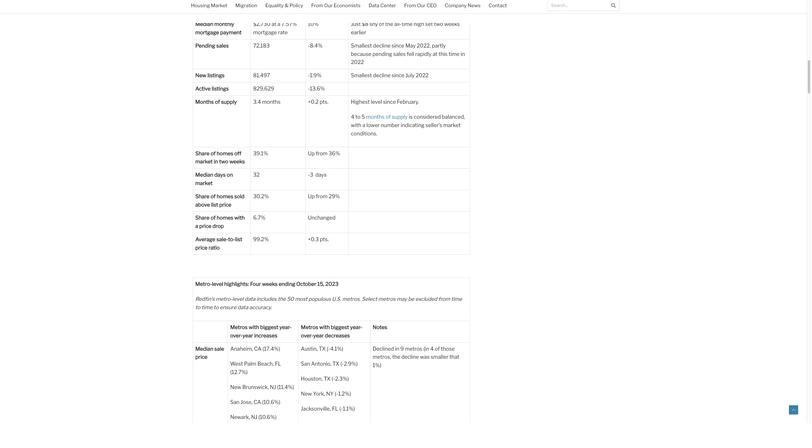 Task type: vqa. For each thing, say whether or not it's contained in the screenshot.


Task type: describe. For each thing, give the bounding box(es) containing it.
san jose, ca (10.6%)
[[230, 400, 281, 406]]

data center
[[369, 3, 396, 8]]

metro-level highlights: four weeks ending october 15, 2023
[[195, 281, 339, 288]]

median for median sale price
[[195, 346, 213, 352]]

(- for 4.1%)
[[327, 346, 330, 352]]

ending
[[279, 281, 295, 288]]

from our ceo
[[404, 3, 437, 8]]

days for -
[[316, 172, 327, 178]]

includes
[[257, 297, 277, 303]]

smallest for smallest decline since may 2022, partly because pending sales fell rapidly at this time in 2022
[[351, 43, 372, 49]]

contact
[[489, 3, 507, 8]]

13.6%
[[310, 86, 325, 92]]

four
[[250, 281, 261, 288]]

search image
[[612, 3, 616, 8]]

2 horizontal spatial to
[[356, 114, 361, 120]]

81,497
[[253, 73, 270, 79]]

sold
[[235, 194, 245, 200]]

october
[[297, 281, 316, 288]]

-13.6%
[[308, 86, 325, 92]]

data center link
[[365, 0, 400, 12]]

1 vertical spatial ca
[[254, 400, 261, 406]]

declined
[[373, 346, 394, 352]]

year- for metros with biggest year- over-year decreases
[[350, 325, 363, 331]]

(12.7%)
[[230, 370, 248, 376]]

3.4 months
[[253, 99, 281, 105]]

6.7%
[[253, 215, 266, 221]]

1 horizontal spatial to
[[214, 305, 219, 311]]

market inside share of homes off market in two weeks
[[195, 159, 213, 165]]

newark,
[[230, 415, 250, 421]]

excluded
[[416, 297, 438, 303]]

houston,
[[301, 377, 323, 383]]

0 vertical spatial data
[[245, 297, 256, 303]]

lower
[[367, 122, 380, 128]]

number
[[381, 122, 400, 128]]

year- for metros with biggest year- over-year increases
[[280, 325, 292, 331]]

highlights:
[[224, 281, 249, 288]]

smallest for smallest decline since july 2022
[[351, 73, 372, 79]]

shy
[[370, 21, 378, 27]]

of inside share of homes sold above list price
[[211, 194, 216, 200]]

be
[[408, 297, 415, 303]]

fl inside west palm beach, fl (12.7%)
[[275, 361, 281, 368]]

indicating
[[401, 122, 425, 128]]

the inside redfin's metro-level data includes the 50 most populous u.s. metros. select metros may be excluded from time to time to ensure data accuracy.
[[278, 297, 286, 303]]

0 horizontal spatial nj
[[251, 415, 257, 421]]

2.9%)
[[344, 361, 358, 368]]

weeks inside just $8 shy of the all-time high set two weeks earlier
[[445, 21, 460, 27]]

july
[[406, 73, 415, 79]]

1%)
[[373, 363, 382, 369]]

anaheim, ca (17.4%)
[[230, 346, 280, 352]]

highest level since february.
[[351, 99, 419, 105]]

- for -8.4%
[[308, 43, 310, 49]]

off
[[235, 151, 242, 157]]

8.4%
[[310, 43, 323, 49]]

market inside 'is considered balanced, with a lower number indicating seller's market conditions.'
[[444, 122, 461, 128]]

50
[[287, 297, 294, 303]]

unchanged
[[308, 215, 336, 221]]

average sale-to-list price ratio
[[195, 237, 242, 251]]

active
[[195, 86, 211, 92]]

two inside just $8 shy of the all-time high set two weeks earlier
[[434, 21, 443, 27]]

redfin's
[[195, 297, 215, 303]]

palm
[[244, 361, 256, 368]]

pts. for +0.3
[[320, 237, 329, 243]]

+0.3 pts.
[[308, 237, 330, 243]]

balanced,
[[442, 114, 465, 120]]

pts. for +0.2
[[320, 99, 329, 105]]

up from 36%
[[308, 151, 340, 157]]

drop
[[213, 224, 224, 230]]

redfin's metro-level data includes the 50 most populous u.s. metros. select metros may be excluded from time to time to ensure data accuracy.
[[195, 297, 462, 311]]

2023
[[326, 281, 339, 288]]

in inside declined in 9 metros (in 4 of those metros, the decline was smaller that 1%)
[[395, 346, 400, 352]]

market inside median days on market
[[195, 180, 213, 187]]

metros inside declined in 9 metros (in 4 of those metros, the decline was smaller that 1%)
[[405, 346, 423, 352]]

0 vertical spatial nj
[[270, 385, 276, 391]]

of inside share of homes off market in two weeks
[[211, 151, 216, 157]]

39.1%
[[253, 151, 268, 157]]

2.3%)
[[335, 377, 349, 383]]

new brunswick, nj (11.4%)
[[230, 385, 294, 391]]

median sale price
[[195, 346, 224, 361]]

ratio
[[209, 245, 220, 251]]

level for highest
[[371, 99, 382, 105]]

jacksonville,
[[301, 407, 331, 413]]

metros with biggest year- over-year increases
[[230, 325, 292, 339]]

of up number
[[386, 114, 391, 120]]

tx for 4.1%)
[[319, 346, 326, 352]]

days for median
[[215, 172, 226, 178]]

metros,
[[373, 355, 391, 361]]

(17.4%)
[[263, 346, 280, 352]]

homes for price
[[217, 194, 233, 200]]

anaheim,
[[230, 346, 253, 352]]

0 horizontal spatial supply
[[221, 99, 237, 105]]

a inside 'is considered balanced, with a lower number indicating seller's market conditions.'
[[363, 122, 366, 128]]

0 horizontal spatial to
[[195, 305, 201, 311]]

over- for metros with biggest year- over-year decreases
[[301, 333, 314, 339]]

with inside 'is considered balanced, with a lower number indicating seller's market conditions.'
[[351, 122, 362, 128]]

houston, tx (-2.3%)
[[301, 377, 349, 383]]

share of homes off market in two weeks
[[195, 151, 246, 165]]

housing market link
[[187, 0, 231, 12]]

(- right ny
[[335, 392, 338, 398]]

brunswick,
[[243, 385, 269, 391]]

since for may
[[392, 43, 405, 49]]

0 horizontal spatial 4
[[351, 114, 355, 120]]

2022 inside smallest decline since may 2022, partly because pending sales fell rapidly at this time in 2022
[[351, 59, 364, 65]]

a right center
[[398, 8, 401, 14]]

4 to 5 months of supply
[[351, 114, 408, 120]]

of right months
[[215, 99, 220, 105]]

2 vertical spatial weeks
[[262, 281, 278, 288]]

2022,
[[417, 43, 431, 49]]

list inside share of homes sold above list price
[[211, 202, 218, 208]]

30.2%
[[253, 194, 269, 200]]

our for economists
[[324, 3, 333, 8]]

-8.4%
[[308, 43, 323, 49]]

(- for 2.3%)
[[332, 377, 335, 383]]

san for san jose, ca (10.6%)
[[230, 400, 240, 406]]

(- up 2.3%)
[[341, 361, 344, 368]]

weeks inside share of homes off market in two weeks
[[230, 159, 245, 165]]

listings for active listings
[[212, 86, 229, 92]]

metros with biggest year- over-year decreases
[[301, 325, 363, 339]]

1 vertical spatial 2022
[[416, 73, 429, 79]]

york,
[[313, 392, 325, 398]]

increases
[[254, 333, 278, 339]]

share for share of homes with a price drop
[[195, 215, 210, 221]]

1 vertical spatial (10.6%)
[[259, 415, 277, 421]]

two inside share of homes off market in two weeks
[[219, 159, 228, 165]]

7.57%
[[282, 21, 297, 27]]

months
[[195, 99, 214, 105]]

price inside "share of homes with a price drop"
[[199, 224, 212, 230]]

with inside metros with biggest year- over-year increases
[[249, 325, 259, 331]]

metros.
[[343, 297, 361, 303]]

price inside median sale price
[[195, 355, 208, 361]]

just
[[351, 21, 361, 27]]

mortgage inside $2,730 at a 7.57% mortgage rate
[[253, 29, 277, 35]]

the inside just $8 shy of the all-time high set two weeks earlier
[[385, 21, 393, 27]]

with inside metros with biggest year- over-year decreases
[[320, 325, 330, 331]]

decline for july
[[373, 73, 391, 79]]

february.
[[397, 99, 419, 105]]

san antonio, tx (-2.9%)
[[301, 361, 358, 368]]

conditions.
[[351, 131, 378, 137]]

from our economists
[[311, 3, 361, 8]]

highest
[[351, 99, 370, 105]]

notes
[[373, 325, 388, 331]]

1 vertical spatial data
[[238, 305, 248, 311]]

select
[[362, 297, 377, 303]]

rapidly
[[416, 51, 432, 57]]

- for -1.9%
[[308, 73, 310, 79]]

most
[[295, 297, 308, 303]]

$8
[[362, 21, 369, 27]]

active listings
[[195, 86, 229, 92]]

just $8 shy of the all-time high set two weeks earlier
[[351, 21, 460, 35]]

economists
[[334, 3, 361, 8]]

is
[[409, 114, 413, 120]]

15,
[[318, 281, 324, 288]]



Task type: locate. For each thing, give the bounding box(es) containing it.
0 horizontal spatial level
[[212, 281, 223, 288]]

tx right antonio,
[[333, 361, 340, 368]]

1 horizontal spatial weeks
[[262, 281, 278, 288]]

1 vertical spatial san
[[230, 400, 240, 406]]

0 vertical spatial tx
[[319, 346, 326, 352]]

tx for 2.3%)
[[324, 377, 331, 383]]

fell
[[407, 51, 414, 57]]

year- up the (17.4%)
[[280, 325, 292, 331]]

tx right austin,
[[319, 346, 326, 352]]

asking
[[215, 8, 230, 14]]

(in
[[424, 346, 429, 352]]

ca
[[254, 346, 262, 352], [254, 400, 261, 406]]

- up up from 29%
[[308, 172, 310, 178]]

of inside just $8 shy of the all-time high set two weeks earlier
[[379, 21, 384, 27]]

2 metros from the left
[[301, 325, 318, 331]]

months of supply
[[195, 99, 238, 105]]

9
[[401, 346, 404, 352]]

2 vertical spatial new
[[301, 392, 312, 398]]

0 vertical spatial list
[[211, 202, 218, 208]]

median for median asking price
[[195, 8, 213, 14]]

since for february.
[[383, 99, 396, 105]]

sale-
[[217, 237, 228, 243]]

(- up san antonio, tx (-2.9%) at bottom
[[327, 346, 330, 352]]

our
[[324, 3, 333, 8], [417, 3, 426, 8]]

ca left the (17.4%)
[[254, 346, 262, 352]]

year for metros with biggest year- over-year increases
[[243, 333, 253, 339]]

list inside average sale-to-list price ratio
[[235, 237, 242, 243]]

0 horizontal spatial list
[[211, 202, 218, 208]]

metros inside metros with biggest year- over-year increases
[[230, 325, 248, 331]]

3 median from the top
[[195, 172, 213, 178]]

1 vertical spatial homes
[[217, 194, 233, 200]]

time inside just $8 shy of the all-time high set two weeks earlier
[[402, 21, 413, 27]]

0 horizontal spatial two
[[219, 159, 228, 165]]

0 horizontal spatial days
[[215, 172, 226, 178]]

2 share from the top
[[195, 194, 210, 200]]

median inside median days on market
[[195, 172, 213, 178]]

homes inside "share of homes with a price drop"
[[217, 215, 233, 221]]

2 from from the left
[[404, 3, 416, 8]]

homes up drop
[[217, 215, 233, 221]]

supply down 'active listings'
[[221, 99, 237, 105]]

of inside "share of homes with a price drop"
[[211, 215, 216, 221]]

decline up pending
[[373, 43, 391, 49]]

Search... search field
[[548, 0, 608, 11]]

level up the 4 to 5 months of supply
[[371, 99, 382, 105]]

0 vertical spatial pts.
[[320, 99, 329, 105]]

new for new brunswick, nj (11.4%)
[[230, 385, 241, 391]]

year up just $8 shy of the all-time high set two weeks earlier
[[402, 8, 412, 14]]

decreases
[[325, 333, 350, 339]]

metros up anaheim,
[[230, 325, 248, 331]]

1 vertical spatial weeks
[[230, 159, 245, 165]]

0 vertical spatial homes
[[217, 151, 233, 157]]

1 horizontal spatial days
[[316, 172, 327, 178]]

share of homes sold above list price
[[195, 194, 245, 208]]

from left 29%
[[316, 194, 328, 200]]

2 up from the top
[[308, 194, 315, 200]]

1 vertical spatial decline
[[373, 73, 391, 79]]

0 vertical spatial supply
[[221, 99, 237, 105]]

in inside smallest decline since may 2022, partly because pending sales fell rapidly at this time in 2022
[[461, 51, 465, 57]]

1 vertical spatial fl
[[332, 407, 338, 413]]

listings up 'active listings'
[[208, 73, 225, 79]]

0 horizontal spatial biggest
[[260, 325, 279, 331]]

2022 down because
[[351, 59, 364, 65]]

median inside median sale price
[[195, 346, 213, 352]]

decline down the 9
[[402, 355, 419, 361]]

equality & policy
[[266, 3, 303, 8]]

- down 10%
[[308, 43, 310, 49]]

metros up austin,
[[301, 325, 318, 331]]

2 vertical spatial homes
[[217, 215, 233, 221]]

homes left sold
[[217, 194, 233, 200]]

mortgage down $2,730
[[253, 29, 277, 35]]

2 horizontal spatial year
[[402, 8, 412, 14]]

4 inside declined in 9 metros (in 4 of those metros, the decline was smaller that 1%)
[[431, 346, 434, 352]]

san down austin,
[[301, 361, 310, 368]]

weeks down company
[[445, 21, 460, 27]]

5
[[362, 114, 365, 120]]

metros
[[379, 297, 396, 303], [405, 346, 423, 352]]

from inside redfin's metro-level data includes the 50 most populous u.s. metros. select metros may be excluded from time to time to ensure data accuracy.
[[439, 297, 450, 303]]

2 vertical spatial from
[[439, 297, 450, 303]]

metros left may
[[379, 297, 396, 303]]

1 smallest from the top
[[351, 43, 372, 49]]

0 vertical spatial (10.6%)
[[262, 400, 281, 406]]

over-
[[230, 333, 243, 339], [301, 333, 314, 339]]

our for ceo
[[417, 3, 426, 8]]

of right the shy
[[379, 21, 384, 27]]

1 from from the left
[[311, 3, 323, 8]]

may
[[406, 43, 416, 49]]

1 homes from the top
[[217, 151, 233, 157]]

of up 'smaller'
[[435, 346, 440, 352]]

1 horizontal spatial from
[[404, 3, 416, 8]]

1 horizontal spatial 4
[[431, 346, 434, 352]]

listings for new listings
[[208, 73, 225, 79]]

2022
[[351, 59, 364, 65], [416, 73, 429, 79]]

price inside share of homes sold above list price
[[219, 202, 232, 208]]

median for median days on market
[[195, 172, 213, 178]]

from our ceo link
[[400, 0, 441, 12]]

two right set
[[434, 21, 443, 27]]

smallest inside smallest decline since may 2022, partly because pending sales fell rapidly at this time in 2022
[[351, 43, 372, 49]]

news
[[468, 3, 481, 8]]

2 days from the left
[[316, 172, 327, 178]]

the right metros,
[[393, 355, 401, 361]]

biggest for decreases
[[331, 325, 349, 331]]

of up drop
[[211, 215, 216, 221]]

1 horizontal spatial nj
[[270, 385, 276, 391]]

level inside redfin's metro-level data includes the 50 most populous u.s. metros. select metros may be excluded from time to time to ensure data accuracy.
[[233, 297, 244, 303]]

sales
[[216, 43, 229, 49], [394, 51, 406, 57]]

days up up from 29%
[[316, 172, 327, 178]]

of down median days on market
[[211, 194, 216, 200]]

1 vertical spatial list
[[235, 237, 242, 243]]

0 vertical spatial sales
[[216, 43, 229, 49]]

of inside declined in 9 metros (in 4 of those metros, the decline was smaller that 1%)
[[435, 346, 440, 352]]

year- inside metros with biggest year- over-year decreases
[[350, 325, 363, 331]]

0 horizontal spatial year-
[[280, 325, 292, 331]]

1 vertical spatial supply
[[392, 114, 408, 120]]

to down redfin's
[[195, 305, 201, 311]]

2 smallest from the top
[[351, 73, 372, 79]]

2 vertical spatial decline
[[402, 355, 419, 361]]

from our economists link
[[307, 0, 365, 12]]

0 vertical spatial fl
[[275, 361, 281, 368]]

new down the (12.7%)
[[230, 385, 241, 391]]

listings up months of supply
[[212, 86, 229, 92]]

market up median days on market
[[195, 159, 213, 165]]

0 horizontal spatial 2022
[[351, 59, 364, 65]]

0 horizontal spatial san
[[230, 400, 240, 406]]

1 vertical spatial two
[[219, 159, 228, 165]]

migration link
[[231, 0, 261, 12]]

since up months of supply link
[[383, 99, 396, 105]]

biggest inside metros with biggest year- over-year decreases
[[331, 325, 349, 331]]

weeks right the four
[[262, 281, 278, 288]]

$2,730
[[253, 21, 271, 27]]

year inside metros with biggest year- over-year increases
[[243, 333, 253, 339]]

1 horizontal spatial level
[[233, 297, 244, 303]]

0 vertical spatial two
[[434, 21, 443, 27]]

0 vertical spatial decline
[[373, 43, 391, 49]]

year for metros with biggest year- over-year decreases
[[313, 333, 324, 339]]

from right excluded
[[439, 297, 450, 303]]

32
[[253, 172, 260, 178]]

months up lower
[[366, 114, 385, 120]]

from up high
[[404, 3, 416, 8]]

share up median days on market
[[195, 151, 210, 157]]

2 vertical spatial share
[[195, 215, 210, 221]]

data right ensure
[[238, 305, 248, 311]]

decline inside smallest decline since may 2022, partly because pending sales fell rapidly at this time in 2022
[[373, 43, 391, 49]]

share up above
[[195, 194, 210, 200]]

median days on market
[[195, 172, 233, 187]]

of left 'off'
[[211, 151, 216, 157]]

over- up anaheim,
[[230, 333, 243, 339]]

metros inside redfin's metro-level data includes the 50 most populous u.s. metros. select metros may be excluded from time to time to ensure data accuracy.
[[379, 297, 396, 303]]

housing market
[[191, 3, 227, 8]]

1 vertical spatial months
[[366, 114, 385, 120]]

pts.
[[320, 99, 329, 105], [320, 237, 329, 243]]

new for new york, ny (-1.2%)
[[301, 392, 312, 398]]

sales down payment
[[216, 43, 229, 49]]

from for from our economists
[[311, 3, 323, 8]]

1 vertical spatial since
[[392, 73, 405, 79]]

san
[[301, 361, 310, 368], [230, 400, 240, 406]]

1 up from the top
[[308, 151, 315, 157]]

sales inside smallest decline since may 2022, partly because pending sales fell rapidly at this time in 2022
[[394, 51, 406, 57]]

-1.9%
[[308, 73, 322, 79]]

homes for two
[[217, 151, 233, 157]]

3 - from the top
[[308, 86, 310, 92]]

smallest decline since may 2022, partly because pending sales fell rapidly at this time in 2022
[[351, 43, 465, 65]]

0 horizontal spatial mortgage
[[195, 29, 219, 35]]

decline for may
[[373, 43, 391, 49]]

72,183
[[253, 43, 270, 49]]

level up the metro-
[[212, 281, 223, 288]]

share for share of homes sold above list price
[[195, 194, 210, 200]]

0 vertical spatial new
[[195, 73, 207, 79]]

0 vertical spatial 2022
[[351, 59, 364, 65]]

homes inside share of homes sold above list price
[[217, 194, 233, 200]]

the left 'all-'
[[385, 21, 393, 27]]

list right sale-
[[235, 237, 242, 243]]

$2,730 at a 7.57% mortgage rate
[[253, 21, 297, 35]]

2 homes from the top
[[217, 194, 233, 200]]

smallest decline since july 2022
[[351, 73, 429, 79]]

4 median from the top
[[195, 346, 213, 352]]

over- inside metros with biggest year- over-year decreases
[[301, 333, 314, 339]]

(10.6%) down new brunswick, nj (11.4%)
[[262, 400, 281, 406]]

data up accuracy.
[[245, 297, 256, 303]]

decline inside declined in 9 metros (in 4 of those metros, the decline was smaller that 1%)
[[402, 355, 419, 361]]

up from 29%
[[308, 194, 340, 200]]

1 vertical spatial the
[[278, 297, 286, 303]]

a inside "share of homes with a price drop"
[[195, 224, 198, 230]]

1 vertical spatial listings
[[212, 86, 229, 92]]

1 vertical spatial at
[[433, 51, 438, 57]]

2 horizontal spatial level
[[371, 99, 382, 105]]

to left 5
[[356, 114, 361, 120]]

up
[[308, 151, 315, 157], [308, 194, 315, 200]]

0 vertical spatial metros
[[379, 297, 396, 303]]

3.4
[[253, 99, 261, 105]]

0 vertical spatial ca
[[254, 346, 262, 352]]

&
[[285, 3, 289, 8]]

months
[[262, 99, 281, 105], [366, 114, 385, 120]]

over- inside metros with biggest year- over-year increases
[[230, 333, 243, 339]]

newark, nj (10.6%)
[[230, 415, 277, 421]]

company news
[[445, 3, 481, 8]]

4 left 5
[[351, 114, 355, 120]]

earlier
[[351, 29, 367, 35]]

antonio,
[[311, 361, 332, 368]]

metros for metros with biggest year- over-year increases
[[230, 325, 248, 331]]

new
[[195, 73, 207, 79], [230, 385, 241, 391], [301, 392, 312, 398]]

a inside $2,730 at a 7.57% mortgage rate
[[278, 21, 281, 27]]

year up anaheim,
[[243, 333, 253, 339]]

- for -13.6%
[[308, 86, 310, 92]]

share inside share of homes sold above list price
[[195, 194, 210, 200]]

2 vertical spatial tx
[[324, 377, 331, 383]]

two
[[434, 21, 443, 27], [219, 159, 228, 165]]

1 horizontal spatial mortgage
[[253, 29, 277, 35]]

declined in 9 metros (in 4 of those metros, the decline was smaller that 1%)
[[373, 346, 460, 369]]

months right 3.4 at the left of the page
[[262, 99, 281, 105]]

that
[[450, 355, 460, 361]]

year-
[[280, 325, 292, 331], [350, 325, 363, 331]]

share inside "share of homes with a price drop"
[[195, 215, 210, 221]]

year- inside metros with biggest year- over-year increases
[[280, 325, 292, 331]]

metro-
[[216, 297, 233, 303]]

4 right (in on the right
[[431, 346, 434, 352]]

median inside median monthly mortgage payment
[[195, 21, 213, 27]]

in inside share of homes off market in two weeks
[[214, 159, 218, 165]]

1 our from the left
[[324, 3, 333, 8]]

with inside "share of homes with a price drop"
[[235, 215, 245, 221]]

0 vertical spatial weeks
[[445, 21, 460, 27]]

3 homes from the top
[[217, 215, 233, 221]]

over- for metros with biggest year- over-year increases
[[230, 333, 243, 339]]

san for san antonio, tx (-2.9%)
[[301, 361, 310, 368]]

metros right the 9
[[405, 346, 423, 352]]

0 horizontal spatial weeks
[[230, 159, 245, 165]]

1 horizontal spatial year
[[313, 333, 324, 339]]

2 mortgage from the left
[[253, 29, 277, 35]]

nj
[[270, 385, 276, 391], [251, 415, 257, 421]]

0 horizontal spatial at
[[272, 21, 277, 27]]

0 horizontal spatial metros
[[379, 297, 396, 303]]

metros
[[230, 325, 248, 331], [301, 325, 318, 331]]

1 metros from the left
[[230, 325, 248, 331]]

1 horizontal spatial year-
[[350, 325, 363, 331]]

level for metro-
[[212, 281, 223, 288]]

in right increase at the left of the page
[[393, 8, 397, 14]]

0 horizontal spatial from
[[311, 3, 323, 8]]

1 mortgage from the left
[[195, 29, 219, 35]]

pts. right +0.3
[[320, 237, 329, 243]]

1 year- from the left
[[280, 325, 292, 331]]

new for new listings
[[195, 73, 207, 79]]

year inside metros with biggest year- over-year decreases
[[313, 333, 324, 339]]

with up conditions.
[[351, 122, 362, 128]]

0 horizontal spatial metros
[[230, 325, 248, 331]]

None search field
[[547, 0, 620, 11]]

1 horizontal spatial san
[[301, 361, 310, 368]]

homes for drop
[[217, 215, 233, 221]]

1 vertical spatial up
[[308, 194, 315, 200]]

up for up from 29%
[[308, 194, 315, 200]]

1 vertical spatial from
[[316, 194, 328, 200]]

biggest inside metros with biggest year- over-year increases
[[260, 325, 279, 331]]

1 horizontal spatial two
[[434, 21, 443, 27]]

decline down pending
[[373, 73, 391, 79]]

pending
[[373, 51, 392, 57]]

2 over- from the left
[[301, 333, 314, 339]]

tx left 2.3%)
[[324, 377, 331, 383]]

center
[[381, 3, 396, 8]]

pts. right +0.2
[[320, 99, 329, 105]]

29%
[[329, 194, 340, 200]]

two up on
[[219, 159, 228, 165]]

from for from our ceo
[[404, 3, 416, 8]]

market
[[211, 3, 227, 8]]

(- up ny
[[332, 377, 335, 383]]

0 vertical spatial at
[[272, 21, 277, 27]]

0 vertical spatial san
[[301, 361, 310, 368]]

at right $2,730
[[272, 21, 277, 27]]

biggest increase in a year
[[351, 8, 412, 14]]

1 days from the left
[[215, 172, 226, 178]]

1 horizontal spatial biggest
[[331, 325, 349, 331]]

1 horizontal spatial metros
[[301, 325, 318, 331]]

list
[[211, 202, 218, 208], [235, 237, 242, 243]]

contact link
[[485, 0, 511, 12]]

median for median monthly mortgage payment
[[195, 21, 213, 27]]

share for share of homes off market in two weeks
[[195, 151, 210, 157]]

weeks down 'off'
[[230, 159, 245, 165]]

1 - from the top
[[308, 43, 310, 49]]

with up decreases
[[320, 325, 330, 331]]

1 horizontal spatial at
[[433, 51, 438, 57]]

nj left (11.4%)
[[270, 385, 276, 391]]

0 vertical spatial share
[[195, 151, 210, 157]]

at inside $2,730 at a 7.57% mortgage rate
[[272, 21, 277, 27]]

1 horizontal spatial months
[[366, 114, 385, 120]]

4 - from the top
[[308, 172, 310, 178]]

- for -3  days
[[308, 172, 310, 178]]

metros for metros with biggest year- over-year decreases
[[301, 325, 318, 331]]

1 horizontal spatial list
[[235, 237, 242, 243]]

up for up from 36%
[[308, 151, 315, 157]]

in right the this
[[461, 51, 465, 57]]

1 vertical spatial market
[[195, 159, 213, 165]]

mortgage up pending
[[195, 29, 219, 35]]

nj right newark,
[[251, 415, 257, 421]]

year- left notes
[[350, 325, 363, 331]]

1 vertical spatial 4
[[431, 346, 434, 352]]

0 vertical spatial the
[[385, 21, 393, 27]]

- up -13.6%
[[308, 73, 310, 79]]

biggest for increases
[[260, 325, 279, 331]]

the inside declined in 9 metros (in 4 of those metros, the decline was smaller that 1%)
[[393, 355, 401, 361]]

(- down '1.2%)'
[[340, 407, 343, 413]]

equality
[[266, 3, 284, 8]]

time inside smallest decline since may 2022, partly because pending sales fell rapidly at this time in 2022
[[449, 51, 460, 57]]

2 year- from the left
[[350, 325, 363, 331]]

high
[[414, 21, 424, 27]]

at inside smallest decline since may 2022, partly because pending sales fell rapidly at this time in 2022
[[433, 51, 438, 57]]

1 horizontal spatial supply
[[392, 114, 408, 120]]

in
[[393, 8, 397, 14], [461, 51, 465, 57], [214, 159, 218, 165], [395, 346, 400, 352]]

0 vertical spatial market
[[444, 122, 461, 128]]

2 vertical spatial market
[[195, 180, 213, 187]]

0 vertical spatial from
[[316, 151, 328, 157]]

share inside share of homes off market in two weeks
[[195, 151, 210, 157]]

year up austin, tx (-4.1%)
[[313, 333, 324, 339]]

average
[[195, 237, 215, 243]]

3 share from the top
[[195, 215, 210, 221]]

-
[[308, 43, 310, 49], [308, 73, 310, 79], [308, 86, 310, 92], [308, 172, 310, 178]]

days left on
[[215, 172, 226, 178]]

homes inside share of homes off market in two weeks
[[217, 151, 233, 157]]

+0.2
[[308, 99, 319, 105]]

fl left 1.1%)
[[332, 407, 338, 413]]

0 vertical spatial months
[[262, 99, 281, 105]]

1 horizontal spatial sales
[[394, 51, 406, 57]]

ceo
[[427, 3, 437, 8]]

1 share from the top
[[195, 151, 210, 157]]

1 horizontal spatial 2022
[[416, 73, 429, 79]]

pending sales
[[195, 43, 229, 49]]

(10.6%) down san jose, ca (10.6%)
[[259, 415, 277, 421]]

was
[[420, 355, 430, 361]]

1 horizontal spatial fl
[[332, 407, 338, 413]]

market up above
[[195, 180, 213, 187]]

mortgage inside median monthly mortgage payment
[[195, 29, 219, 35]]

since left july
[[392, 73, 405, 79]]

smallest up because
[[351, 43, 372, 49]]

1 vertical spatial smallest
[[351, 73, 372, 79]]

company news link
[[441, 0, 485, 12]]

since for july
[[392, 73, 405, 79]]

months of supply link
[[366, 114, 408, 120]]

since left may
[[392, 43, 405, 49]]

sales left fell
[[394, 51, 406, 57]]

fl right "beach,"
[[275, 361, 281, 368]]

in up median days on market
[[214, 159, 218, 165]]

1 median from the top
[[195, 8, 213, 14]]

above
[[195, 202, 210, 208]]

a
[[398, 8, 401, 14], [278, 21, 281, 27], [363, 122, 366, 128], [195, 224, 198, 230]]

data
[[369, 3, 380, 8]]

- up +0.2
[[308, 86, 310, 92]]

to down the metro-
[[214, 305, 219, 311]]

1 biggest from the left
[[260, 325, 279, 331]]

since inside smallest decline since may 2022, partly because pending sales fell rapidly at this time in 2022
[[392, 43, 405, 49]]

ca right jose,
[[254, 400, 261, 406]]

those
[[441, 346, 455, 352]]

2 our from the left
[[417, 3, 426, 8]]

price inside average sale-to-list price ratio
[[195, 245, 208, 251]]

2 biggest from the left
[[331, 325, 349, 331]]

over- up austin,
[[301, 333, 314, 339]]

1 vertical spatial pts.
[[320, 237, 329, 243]]

2 vertical spatial since
[[383, 99, 396, 105]]

austin, tx (-4.1%)
[[301, 346, 344, 352]]

(- for 1.1%)
[[340, 407, 343, 413]]

2 - from the top
[[308, 73, 310, 79]]

biggest up "increases"
[[260, 325, 279, 331]]

2 horizontal spatial new
[[301, 392, 312, 398]]

payment
[[220, 29, 242, 35]]

0 vertical spatial 4
[[351, 114, 355, 120]]

homes
[[217, 151, 233, 157], [217, 194, 233, 200], [217, 215, 233, 221]]

monthly
[[215, 21, 234, 27]]

homes left 'off'
[[217, 151, 233, 157]]

from left 36%
[[316, 151, 328, 157]]

0 vertical spatial listings
[[208, 73, 225, 79]]

from for 29%
[[316, 194, 328, 200]]

(-
[[327, 346, 330, 352], [341, 361, 344, 368], [332, 377, 335, 383], [335, 392, 338, 398], [340, 407, 343, 413]]

from for 36%
[[316, 151, 328, 157]]

with up "increases"
[[249, 325, 259, 331]]

metros inside metros with biggest year- over-year decreases
[[301, 325, 318, 331]]

1 vertical spatial tx
[[333, 361, 340, 368]]

west
[[230, 361, 243, 368]]

1 horizontal spatial our
[[417, 3, 426, 8]]

new listings
[[195, 73, 225, 79]]

days inside median days on market
[[215, 172, 226, 178]]

new up active
[[195, 73, 207, 79]]

2 median from the top
[[195, 21, 213, 27]]

new left york,
[[301, 392, 312, 398]]

1 over- from the left
[[230, 333, 243, 339]]

a up the rate
[[278, 21, 281, 27]]

share down above
[[195, 215, 210, 221]]

new york, ny (-1.2%)
[[301, 392, 351, 398]]

0 horizontal spatial our
[[324, 3, 333, 8]]

increase
[[371, 8, 392, 14]]



